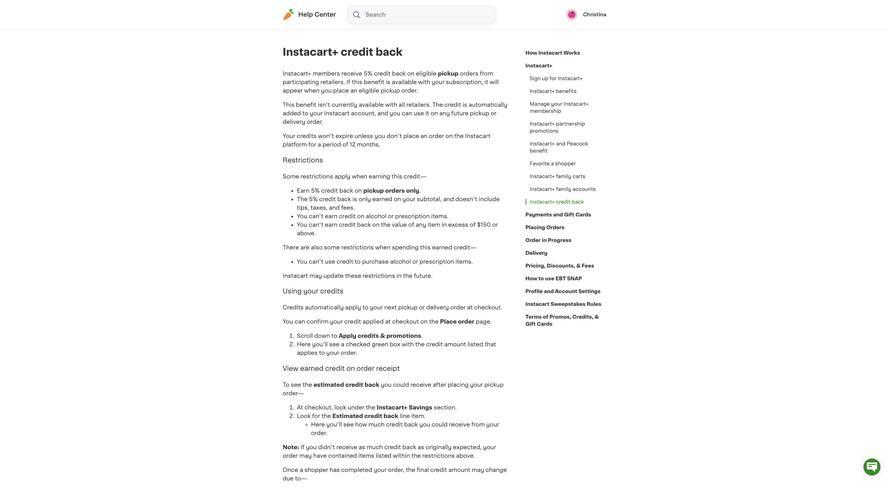 Task type: locate. For each thing, give the bounding box(es) containing it.
1 vertical spatial if
[[301, 445, 305, 450]]

1 vertical spatial place
[[404, 133, 419, 139]]

1 vertical spatial can
[[295, 319, 305, 325]]

instacart+
[[283, 47, 339, 57], [526, 63, 553, 68], [283, 71, 312, 76], [558, 76, 583, 81], [530, 89, 555, 94], [564, 102, 589, 107], [530, 121, 555, 126], [530, 141, 555, 146], [530, 174, 555, 179], [530, 187, 555, 192], [530, 200, 555, 205], [377, 405, 408, 410]]

from
[[480, 71, 494, 76], [472, 422, 485, 427]]

a inside scroll down to apply credits & promotions . here you'll see a checked green box with the credit amount listed that applies to your order.
[[341, 342, 345, 347]]

1 horizontal spatial shopper
[[556, 161, 576, 166]]

it left the will
[[485, 79, 489, 85]]

the right within
[[412, 453, 421, 459]]

eligible
[[416, 71, 437, 76], [359, 88, 380, 93]]

0 vertical spatial benefit
[[364, 79, 385, 85]]

estimated
[[314, 382, 344, 388]]

taxes,
[[311, 205, 328, 210]]

an
[[351, 88, 358, 93], [421, 133, 428, 139]]

to right added
[[303, 110, 309, 116]]

shopper down have
[[305, 467, 328, 473]]

credits
[[283, 305, 304, 310]]

to
[[303, 110, 309, 116], [355, 259, 361, 264], [539, 276, 544, 281], [363, 305, 369, 310], [332, 333, 338, 339], [319, 350, 325, 356]]

eligible inside orders from participating retailers. if this benefit is available with your subscription, it will appear when you place an eligible pickup order.
[[359, 88, 380, 93]]

a down won't in the left of the page
[[318, 142, 321, 147]]

when inside orders from participating retailers. if this benefit is available with your subscription, it will appear when you place an eligible pickup order.
[[304, 88, 320, 93]]

gift
[[565, 212, 575, 217], [526, 322, 536, 327]]

future
[[452, 110, 469, 116]]

spending
[[392, 245, 419, 250]]

estimated
[[333, 413, 363, 419]]

benefit
[[364, 79, 385, 85], [296, 102, 317, 108], [530, 148, 548, 153]]

any left "item"
[[416, 222, 426, 228]]

instacart+ credit back link
[[526, 196, 589, 209]]

fees
[[582, 264, 595, 269]]

2 horizontal spatial credits
[[358, 333, 379, 339]]

checkout.
[[474, 305, 503, 310]]

you up have
[[306, 445, 317, 450]]

may inside 'once a shopper has completed your order, the final credit amount may change due to—'
[[472, 467, 484, 473]]

see inside at checkout, look under the instacart+ savings section. look for the estimated credit back line item. here you'll see how much credit back you could receive from your order.
[[344, 422, 354, 427]]

2 vertical spatial may
[[472, 467, 484, 473]]

retailers. inside orders from participating retailers. if this benefit is available with your subscription, it will appear when you place an eligible pickup order.
[[321, 79, 345, 85]]

see up order—
[[291, 382, 301, 388]]

to
[[283, 382, 290, 388]]

and left fees.
[[329, 205, 340, 210]]

1 horizontal spatial it
[[485, 79, 489, 85]]

account,
[[351, 110, 376, 116]]

the right the box
[[416, 342, 425, 347]]

in right order
[[542, 238, 547, 243]]

instacart+ inside at checkout, look under the instacart+ savings section. look for the estimated credit back line item. here you'll see how much credit back you could receive from your order.
[[377, 405, 408, 410]]

instacart inside how instacart works link
[[539, 50, 563, 55]]

0 vertical spatial eligible
[[416, 71, 437, 76]]

membership
[[530, 109, 562, 114]]

delivery inside this benefit isn't currently available with all retailers. the credit is automatically added to your instacart account, and you can use it on any future pickup or delivery order.
[[283, 119, 306, 125]]

1 horizontal spatial see
[[329, 342, 340, 347]]

place inside your credits won't expire unless you don't place an order on the instacart platform for a period of 12 months.
[[404, 133, 419, 139]]

payments and gift cards link
[[526, 209, 592, 221]]

the left the value at the left
[[381, 222, 391, 228]]

benefit inside this benefit isn't currently available with all retailers. the credit is automatically added to your instacart account, and you can use it on any future pickup or delivery order.
[[296, 102, 317, 108]]

receive inside at checkout, look under the instacart+ savings section. look for the estimated credit back line item. here you'll see how much credit back you could receive from your order.
[[449, 422, 470, 427]]

0 horizontal spatial is
[[353, 196, 357, 202]]

instacart inside your credits won't expire unless you don't place an order on the instacart platform for a period of 12 months.
[[465, 133, 491, 139]]

0 vertical spatial prescription
[[396, 213, 430, 219]]

earned inside earn 5% credit back on pickup orders only . the 5% credit back is only earned on your subtotal, and doesn't include tips, taxes, and fees. you can't earn credit on alcohol or prescription items. you can't earn credit back on the value of any item in excess of $150 or above.
[[373, 196, 393, 202]]

it inside orders from participating retailers. if this benefit is available with your subscription, it will appear when you place an eligible pickup order.
[[485, 79, 489, 85]]

1 horizontal spatial is
[[386, 79, 391, 85]]

1 family from the top
[[556, 174, 572, 179]]

0 vertical spatial amount
[[445, 342, 466, 347]]

next
[[385, 305, 397, 310]]

0 vertical spatial at
[[467, 305, 473, 310]]

retailers. right the all
[[407, 102, 431, 108]]

alcohol up there are also some restrictions when spending this earned credit—
[[366, 213, 387, 219]]

amount down the place at bottom
[[445, 342, 466, 347]]

instacart+ down favorite
[[530, 174, 555, 179]]

see
[[329, 342, 340, 347], [291, 382, 301, 388], [344, 422, 354, 427]]

any
[[440, 110, 450, 116], [416, 222, 426, 228]]

2 as from the left
[[418, 445, 425, 450]]

update
[[324, 273, 344, 279]]

the
[[433, 102, 443, 108], [297, 196, 308, 202]]

receive
[[342, 71, 363, 76], [411, 382, 432, 388], [449, 422, 470, 427], [337, 445, 358, 450]]

an inside orders from participating retailers. if this benefit is available with your subscription, it will appear when you place an eligible pickup order.
[[351, 88, 358, 93]]

receive down section.
[[449, 422, 470, 427]]

only down some restrictions apply when earning this credit—
[[359, 196, 371, 202]]

this down instacart+ members receive 5% credit back on eligible pickup on the top of the page
[[352, 79, 363, 85]]

0 vertical spatial above.
[[297, 230, 316, 236]]

& inside scroll down to apply credits & promotions . here you'll see a checked green box with the credit amount listed that applies to your order.
[[381, 333, 385, 339]]

0 vertical spatial place
[[333, 88, 349, 93]]

with inside this benefit isn't currently available with all retailers. the credit is automatically added to your instacart account, and you can use it on any future pickup or delivery order.
[[385, 102, 397, 108]]

1 horizontal spatial if
[[347, 79, 351, 85]]

0 vertical spatial cards
[[576, 212, 592, 217]]

1 vertical spatial automatically
[[305, 305, 344, 310]]

0 vertical spatial delivery
[[283, 119, 306, 125]]

0 horizontal spatial could
[[393, 382, 409, 388]]

you
[[321, 88, 332, 93], [390, 110, 401, 116], [375, 133, 386, 139], [381, 382, 392, 388], [420, 422, 431, 427], [306, 445, 317, 450]]

pickup inside this benefit isn't currently available with all retailers. the credit is automatically added to your instacart account, and you can use it on any future pickup or delivery order.
[[470, 110, 490, 116]]

0 vertical spatial an
[[351, 88, 358, 93]]

1 vertical spatial can't
[[309, 222, 324, 228]]

you down receipt
[[381, 382, 392, 388]]

all
[[399, 102, 405, 108]]

receive inside you could receive after placing your pickup order—
[[411, 382, 432, 388]]

shopper inside 'once a shopper has completed your order, the final credit amount may change due to—'
[[305, 467, 328, 473]]

restrictions inside if you didn't receive as much credit back as originally expected, your order may have contained items listed within the restrictions above.
[[423, 453, 455, 459]]

0 vertical spatial credits
[[297, 133, 317, 139]]

0 horizontal spatial listed
[[376, 453, 392, 459]]

prescription up the value at the left
[[396, 213, 430, 219]]

and down instacart+ credit back link
[[554, 212, 563, 217]]

order inside if you didn't receive as much credit back as originally expected, your order may have contained items listed within the restrictions above.
[[283, 453, 298, 459]]

gift inside payments and gift cards link
[[565, 212, 575, 217]]

of inside your credits won't expire unless you don't place an order on the instacart platform for a period of 12 months.
[[343, 142, 349, 147]]

1 how from the top
[[526, 50, 538, 55]]

instacart+ inside instacart+ and peacock benefit
[[530, 141, 555, 146]]

available up the all
[[392, 79, 417, 85]]

of right terms
[[543, 315, 549, 320]]

1 horizontal spatial when
[[352, 174, 368, 179]]

retailers. down members
[[321, 79, 345, 85]]

0 vertical spatial earned
[[373, 196, 393, 202]]

1 horizontal spatial this
[[392, 174, 402, 179]]

1 horizontal spatial above.
[[457, 453, 475, 459]]

how instacart works link
[[526, 47, 581, 59]]

1 horizontal spatial credits
[[320, 288, 344, 295]]

1 horizontal spatial could
[[432, 422, 448, 427]]

1 horizontal spatial available
[[392, 79, 417, 85]]

order. up won't in the left of the page
[[307, 119, 323, 125]]

delivery down added
[[283, 119, 306, 125]]

the inside earn 5% credit back on pickup orders only . the 5% credit back is only earned on your subtotal, and doesn't include tips, taxes, and fees. you can't earn credit on alcohol or prescription items. you can't earn credit back on the value of any item in excess of $150 or above.
[[381, 222, 391, 228]]

how up instacart+ link
[[526, 50, 538, 55]]

profile
[[526, 289, 543, 294]]

0 horizontal spatial .
[[420, 188, 421, 193]]

alcohol
[[366, 213, 387, 219], [390, 259, 411, 264]]

is up fees.
[[353, 196, 357, 202]]

0 horizontal spatial eligible
[[359, 88, 380, 93]]

credits up platform
[[297, 133, 317, 139]]

available inside orders from participating retailers. if this benefit is available with your subscription, it will appear when you place an eligible pickup order.
[[392, 79, 417, 85]]

christina link
[[567, 9, 607, 20]]

order. down checked
[[341, 350, 357, 356]]

promotions inside scroll down to apply credits & promotions . here you'll see a checked green box with the credit amount listed that applies to your order.
[[387, 333, 422, 339]]

you inside this benefit isn't currently available with all retailers. the credit is automatically added to your instacart account, and you can use it on any future pickup or delivery order.
[[390, 110, 401, 116]]

or down the will
[[491, 110, 497, 116]]

the up order—
[[303, 382, 312, 388]]

place inside orders from participating retailers. if this benefit is available with your subscription, it will appear when you place an eligible pickup order.
[[333, 88, 349, 93]]

pickup inside earn 5% credit back on pickup orders only . the 5% credit back is only earned on your subtotal, and doesn't include tips, taxes, and fees. you can't earn credit on alcohol or prescription items. you can't earn credit back on the value of any item in excess of $150 or above.
[[364, 188, 384, 193]]

available inside this benefit isn't currently available with all retailers. the credit is automatically added to your instacart account, and you can use it on any future pickup or delivery order.
[[359, 102, 384, 108]]

sign up for instacart+ link
[[526, 72, 588, 85]]

1 horizontal spatial orders
[[460, 71, 479, 76]]

1 horizontal spatial .
[[422, 333, 423, 339]]

above. down expected,
[[457, 453, 475, 459]]

your inside scroll down to apply credits & promotions . here you'll see a checked green box with the credit amount listed that applies to your order.
[[327, 350, 339, 356]]

1 horizontal spatial retailers.
[[407, 102, 431, 108]]

1 vertical spatial use
[[325, 259, 335, 264]]

of inside terms of promos, credits, & gift cards
[[543, 315, 549, 320]]

a inside 'once a shopper has completed your order, the final credit amount may change due to—'
[[300, 467, 303, 473]]

above. up are
[[297, 230, 316, 236]]

you'll inside at checkout, look under the instacart+ savings section. look for the estimated credit back line item. here you'll see how much credit back you could receive from your order.
[[327, 422, 342, 427]]

family down "instacart+ family carts"
[[556, 187, 572, 192]]

your credits won't expire unless you don't place an order on the instacart platform for a period of 12 months.
[[283, 133, 491, 147]]

only up subtotal,
[[406, 188, 420, 193]]

1 vertical spatial how
[[526, 276, 538, 281]]

see down estimated
[[344, 422, 354, 427]]

2 family from the top
[[556, 187, 572, 192]]

the left the place at bottom
[[429, 319, 439, 325]]

place up currently
[[333, 88, 349, 93]]

use for how to use ebt snap
[[545, 276, 555, 281]]

your inside at checkout, look under the instacart+ savings section. look for the estimated credit back line item. here you'll see how much credit back you could receive from your order.
[[487, 422, 500, 427]]

much inside if you didn't receive as much credit back as originally expected, your order may have contained items listed within the restrictions above.
[[367, 445, 383, 450]]

earned down applies
[[300, 365, 324, 372]]

order
[[526, 238, 541, 243]]

include
[[479, 196, 500, 202]]

1 vertical spatial could
[[432, 422, 448, 427]]

pricing, discounts, & fees
[[526, 264, 595, 269]]

1 vertical spatial listed
[[376, 453, 392, 459]]

if up currently
[[347, 79, 351, 85]]

fees.
[[341, 205, 355, 210]]

0 vertical spatial see
[[329, 342, 340, 347]]

this inside orders from participating retailers. if this benefit is available with your subscription, it will appear when you place an eligible pickup order.
[[352, 79, 363, 85]]

1 vertical spatial benefit
[[296, 102, 317, 108]]

prescription
[[396, 213, 430, 219], [420, 259, 454, 264]]

0 vertical spatial much
[[369, 422, 385, 427]]

automatically inside this benefit isn't currently available with all retailers. the credit is automatically added to your instacart account, and you can use it on any future pickup or delivery order.
[[469, 102, 508, 108]]

0 horizontal spatial instacart+ credit back
[[283, 47, 403, 57]]

you'll inside scroll down to apply credits & promotions . here you'll see a checked green box with the credit amount listed that applies to your order.
[[312, 342, 328, 347]]

apply for when
[[335, 174, 351, 179]]

much inside at checkout, look under the instacart+ savings section. look for the estimated credit back line item. here you'll see how much credit back you could receive from your order.
[[369, 422, 385, 427]]

instacart+ credit back up payments and gift cards link
[[530, 200, 584, 205]]

may up using your credits
[[310, 273, 322, 279]]

1 horizontal spatial any
[[440, 110, 450, 116]]

to see the estimated credit back
[[283, 382, 380, 388]]

the inside earn 5% credit back on pickup orders only . the 5% credit back is only earned on your subtotal, and doesn't include tips, taxes, and fees. you can't earn credit on alcohol or prescription items. you can't earn credit back on the value of any item in excess of $150 or above.
[[297, 196, 308, 202]]

family up instacart+ family accounts link
[[556, 174, 572, 179]]

1 horizontal spatial can
[[402, 110, 413, 116]]

1 vertical spatial alcohol
[[390, 259, 411, 264]]

& up "green"
[[381, 333, 385, 339]]

& inside terms of promos, credits, & gift cards
[[595, 315, 599, 320]]

from up expected,
[[472, 422, 485, 427]]

sweepstakes
[[551, 302, 586, 307]]

1 horizontal spatial an
[[421, 133, 428, 139]]

orders
[[547, 225, 565, 230]]

0 vertical spatial here
[[297, 342, 311, 347]]

1 vertical spatial when
[[352, 174, 368, 179]]

you inside orders from participating retailers. if this benefit is available with your subscription, it will appear when you place an eligible pickup order.
[[321, 88, 332, 93]]

family for carts
[[556, 174, 572, 179]]

instacart+ benefits
[[530, 89, 577, 94]]

0 vertical spatial orders
[[460, 71, 479, 76]]

0 horizontal spatial benefit
[[296, 102, 317, 108]]

2 how from the top
[[526, 276, 538, 281]]

instacart+ link
[[526, 59, 553, 72]]

. inside earn 5% credit back on pickup orders only . the 5% credit back is only earned on your subtotal, and doesn't include tips, taxes, and fees. you can't earn credit on alcohol or prescription items. you can't earn credit back on the value of any item in excess of $150 or above.
[[420, 188, 421, 193]]

1 horizontal spatial here
[[311, 422, 325, 427]]

orders inside earn 5% credit back on pickup orders only . the 5% credit back is only earned on your subtotal, and doesn't include tips, taxes, and fees. you can't earn credit on alcohol or prescription items. you can't earn credit back on the value of any item in excess of $150 or above.
[[386, 188, 405, 193]]

.
[[420, 188, 421, 193], [422, 333, 423, 339]]

0 vertical spatial .
[[420, 188, 421, 193]]

back down accounts
[[572, 200, 584, 205]]

orders down earning at top
[[386, 188, 405, 193]]

down
[[315, 333, 330, 339]]

Search search field
[[365, 6, 495, 23]]

instacart+ inside manage your instacart+ membership
[[564, 102, 589, 107]]

cards
[[576, 212, 592, 217], [537, 322, 553, 327]]

for
[[550, 76, 557, 81], [309, 142, 316, 147], [312, 413, 320, 419]]

pricing, discounts, & fees link
[[526, 260, 595, 272]]

instacart down 'future' on the right top
[[465, 133, 491, 139]]

1 vertical spatial from
[[472, 422, 485, 427]]

promotions down "membership"
[[530, 129, 559, 134]]

and down instacart+ partnership promotions at top right
[[556, 141, 566, 146]]

delivery
[[526, 251, 548, 256]]

instacart inside instacart sweepstakes rules link
[[526, 302, 550, 307]]

earned down earning at top
[[373, 196, 393, 202]]

order. inside scroll down to apply credits & promotions . here you'll see a checked green box with the credit amount listed that applies to your order.
[[341, 350, 357, 356]]

for inside at checkout, look under the instacart+ savings section. look for the estimated credit back line item. here you'll see how much credit back you could receive from your order.
[[312, 413, 320, 419]]

0 horizontal spatial available
[[359, 102, 384, 108]]

instacart+ down benefits on the top right of the page
[[564, 102, 589, 107]]

the left final at the bottom of page
[[406, 467, 416, 473]]

0 vertical spatial the
[[433, 102, 443, 108]]

0 vertical spatial earn
[[325, 213, 338, 219]]

0 horizontal spatial credit—
[[404, 174, 427, 179]]

items. inside earn 5% credit back on pickup orders only . the 5% credit back is only earned on your subtotal, and doesn't include tips, taxes, and fees. you can't earn credit on alcohol or prescription items. you can't earn credit back on the value of any item in excess of $150 or above.
[[431, 213, 449, 219]]

prescription up "future."
[[420, 259, 454, 264]]

0 horizontal spatial use
[[325, 259, 335, 264]]

help center link
[[283, 9, 336, 20]]

0 horizontal spatial credits
[[297, 133, 317, 139]]

in right "item"
[[442, 222, 447, 228]]

for down checkout, at the bottom left of the page
[[312, 413, 320, 419]]

placing
[[526, 225, 546, 230]]

checkout
[[393, 319, 419, 325]]

to right applies
[[319, 350, 325, 356]]

you inside you could receive after placing your pickup order—
[[381, 382, 392, 388]]

when left earning at top
[[352, 174, 368, 179]]

or inside this benefit isn't currently available with all retailers. the credit is automatically added to your instacart account, and you can use it on any future pickup or delivery order.
[[491, 110, 497, 116]]

section.
[[434, 405, 457, 410]]

or up "future."
[[413, 259, 418, 264]]

credits down update
[[320, 288, 344, 295]]

1 horizontal spatial place
[[404, 133, 419, 139]]

instacart down currently
[[324, 110, 350, 116]]

1 horizontal spatial delivery
[[427, 305, 449, 310]]

applies
[[297, 350, 318, 356]]

subscription,
[[446, 79, 483, 85]]

you inside at checkout, look under the instacart+ savings section. look for the estimated credit back line item. here you'll see how much credit back you could receive from your order.
[[420, 422, 431, 427]]

at
[[467, 305, 473, 310], [385, 319, 391, 325]]

green
[[372, 342, 389, 347]]

0 vertical spatial you'll
[[312, 342, 328, 347]]

confirm
[[307, 319, 329, 325]]

the right under
[[366, 405, 376, 410]]

your inside this benefit isn't currently available with all retailers. the credit is automatically added to your instacart account, and you can use it on any future pickup or delivery order.
[[310, 110, 323, 116]]

amount inside 'once a shopper has completed your order, the final credit amount may change due to—'
[[449, 467, 471, 473]]

may left have
[[300, 453, 312, 459]]

the down checkout, at the bottom left of the page
[[322, 413, 331, 419]]

listed inside if you didn't receive as much credit back as originally expected, your order may have contained items listed within the restrictions above.
[[376, 453, 392, 459]]

your inside earn 5% credit back on pickup orders only . the 5% credit back is only earned on your subtotal, and doesn't include tips, taxes, and fees. you can't earn credit on alcohol or prescription items. you can't earn credit back on the value of any item in excess of $150 or above.
[[403, 196, 416, 202]]

an right don't
[[421, 133, 428, 139]]

0 horizontal spatial can
[[295, 319, 305, 325]]

as left "originally"
[[418, 445, 425, 450]]

you'll down estimated
[[327, 422, 342, 427]]

1 vertical spatial for
[[309, 142, 316, 147]]

earned
[[373, 196, 393, 202], [432, 245, 452, 250], [300, 365, 324, 372]]

from up the will
[[480, 71, 494, 76]]

doesn't
[[456, 196, 478, 202]]

0 horizontal spatial automatically
[[305, 305, 344, 310]]

0 vertical spatial family
[[556, 174, 572, 179]]

promotions inside instacart+ partnership promotions
[[530, 129, 559, 134]]

is up 'future' on the right top
[[463, 102, 468, 108]]

1 horizontal spatial listed
[[468, 342, 484, 347]]

1 vertical spatial see
[[291, 382, 301, 388]]

and left doesn't on the top of the page
[[444, 196, 454, 202]]

listed inside scroll down to apply credits & promotions . here you'll see a checked green box with the credit amount listed that applies to your order.
[[468, 342, 484, 347]]

members
[[313, 71, 340, 76]]

can inside this benefit isn't currently available with all retailers. the credit is automatically added to your instacart account, and you can use it on any future pickup or delivery order.
[[402, 110, 413, 116]]

0 vertical spatial retailers.
[[321, 79, 345, 85]]

settings
[[579, 289, 601, 294]]

items.
[[431, 213, 449, 219], [456, 259, 473, 264]]

listed left that
[[468, 342, 484, 347]]

alcohol down the spending
[[390, 259, 411, 264]]

1 horizontal spatial benefit
[[364, 79, 385, 85]]

2 horizontal spatial with
[[418, 79, 431, 85]]

promotions
[[530, 129, 559, 134], [387, 333, 422, 339]]

completed
[[341, 467, 373, 473]]

the left "future."
[[403, 273, 413, 279]]

0 horizontal spatial only
[[359, 196, 371, 202]]

$150
[[477, 222, 491, 228]]

orders
[[460, 71, 479, 76], [386, 188, 405, 193]]

listed
[[468, 342, 484, 347], [376, 453, 392, 459]]

and inside instacart+ and peacock benefit
[[556, 141, 566, 146]]

at left the checkout.
[[467, 305, 473, 310]]

1 vertical spatial above.
[[457, 453, 475, 459]]

in down you can't use credit to purchase alcohol or prescription items.
[[397, 273, 402, 279]]

order. up didn't
[[311, 430, 328, 436]]

back down line
[[404, 422, 418, 427]]

how for how instacart works
[[526, 50, 538, 55]]

for inside your credits won't expire unless you don't place an order on the instacart platform for a period of 12 months.
[[309, 142, 316, 147]]

instacart+ credit back up members
[[283, 47, 403, 57]]

pickup inside orders from participating retailers. if this benefit is available with your subscription, it will appear when you place an eligible pickup order.
[[381, 88, 400, 93]]

when up you can't use credit to purchase alcohol or prescription items.
[[375, 245, 391, 250]]

orders up subscription,
[[460, 71, 479, 76]]

& inside the pricing, discounts, & fees link
[[577, 264, 581, 269]]

how for how to use ebt snap
[[526, 276, 538, 281]]

the inside this benefit isn't currently available with all retailers. the credit is automatically added to your instacart account, and you can use it on any future pickup or delivery order.
[[433, 102, 443, 108]]

instacart+ inside instacart+ partnership promotions
[[530, 121, 555, 126]]

1 vertical spatial credit—
[[454, 245, 477, 250]]

1 horizontal spatial &
[[577, 264, 581, 269]]

earn
[[325, 213, 338, 219], [325, 222, 338, 228]]

your inside 'once a shopper has completed your order, the final credit amount may change due to—'
[[374, 467, 387, 473]]

automatically up confirm
[[305, 305, 344, 310]]

1 vertical spatial &
[[595, 315, 599, 320]]

0 horizontal spatial this
[[352, 79, 363, 85]]

1 vertical spatial an
[[421, 133, 428, 139]]

&
[[577, 264, 581, 269], [595, 315, 599, 320], [381, 333, 385, 339]]

instacart+ up sign
[[526, 63, 553, 68]]

& left fees
[[577, 264, 581, 269]]

in inside earn 5% credit back on pickup orders only . the 5% credit back is only earned on your subtotal, and doesn't include tips, taxes, and fees. you can't earn credit on alcohol or prescription items. you can't earn credit back on the value of any item in excess of $150 or above.
[[442, 222, 447, 228]]

1 horizontal spatial promotions
[[530, 129, 559, 134]]

back up within
[[403, 445, 417, 450]]

scroll down to apply credits & promotions . here you'll see a checked green box with the credit amount listed that applies to your order.
[[297, 333, 497, 356]]

automatically
[[469, 102, 508, 108], [305, 305, 344, 310]]

look
[[297, 413, 311, 419]]

if inside orders from participating retailers. if this benefit is available with your subscription, it will appear when you place an eligible pickup order.
[[347, 79, 351, 85]]

applied
[[363, 319, 384, 325]]

restrictions up earn
[[301, 174, 333, 179]]

how to use ebt snap link
[[526, 272, 582, 285]]

instacart+ up line
[[377, 405, 408, 410]]

0 horizontal spatial retailers.
[[321, 79, 345, 85]]

once
[[283, 467, 298, 473]]

at down 'next'
[[385, 319, 391, 325]]

credits inside scroll down to apply credits & promotions . here you'll see a checked green box with the credit amount listed that applies to your order.
[[358, 333, 379, 339]]

0 vertical spatial could
[[393, 382, 409, 388]]

2 vertical spatial this
[[420, 245, 431, 250]]

2 vertical spatial credits
[[358, 333, 379, 339]]

back inside if you didn't receive as much credit back as originally expected, your order may have contained items listed within the restrictions above.
[[403, 445, 417, 450]]

0 vertical spatial this
[[352, 79, 363, 85]]

or up the value at the left
[[388, 213, 394, 219]]

checkout,
[[305, 405, 333, 410]]

order. up the all
[[402, 88, 418, 93]]

if
[[347, 79, 351, 85], [301, 445, 305, 450]]

0 vertical spatial apply
[[335, 174, 351, 179]]

2 vertical spatial see
[[344, 422, 354, 427]]

1 horizontal spatial gift
[[565, 212, 575, 217]]

this right earning at top
[[392, 174, 402, 179]]

0 vertical spatial automatically
[[469, 102, 508, 108]]



Task type: describe. For each thing, give the bounding box(es) containing it.
order—
[[283, 391, 305, 396]]

there are also some restrictions when spending this earned credit—
[[283, 245, 477, 250]]

carts
[[573, 174, 586, 179]]

some
[[283, 174, 299, 179]]

profile and account settings
[[526, 289, 601, 294]]

on inside this benefit isn't currently available with all retailers. the credit is automatically added to your instacart account, and you can use it on any future pickup or delivery order.
[[431, 110, 438, 116]]

are
[[301, 245, 310, 250]]

using your credits
[[283, 288, 344, 295]]

receive right members
[[342, 71, 363, 76]]

2 horizontal spatial earned
[[432, 245, 452, 250]]

2 vertical spatial when
[[375, 245, 391, 250]]

1 earn from the top
[[325, 213, 338, 219]]

is inside earn 5% credit back on pickup orders only . the 5% credit back is only earned on your subtotal, and doesn't include tips, taxes, and fees. you can't earn credit on alcohol or prescription items. you can't earn credit back on the value of any item in excess of $150 or above.
[[353, 196, 357, 202]]

benefits
[[556, 89, 577, 94]]

apply for to
[[345, 305, 361, 310]]

1 can't from the top
[[309, 213, 324, 219]]

0 horizontal spatial at
[[385, 319, 391, 325]]

back up fees.
[[338, 196, 351, 202]]

order. inside orders from participating retailers. if this benefit is available with your subscription, it will appear when you place an eligible pickup order.
[[402, 88, 418, 93]]

back up instacart+ members receive 5% credit back on eligible pickup on the top of the page
[[376, 47, 403, 57]]

ebt
[[556, 276, 566, 281]]

could inside you could receive after placing your pickup order—
[[393, 382, 409, 388]]

1 horizontal spatial only
[[406, 188, 420, 193]]

1 vertical spatial only
[[359, 196, 371, 202]]

to right down at the bottom of page
[[332, 333, 338, 339]]

with inside scroll down to apply credits & promotions . here you'll see a checked green box with the credit amount listed that applies to your order.
[[402, 342, 414, 347]]

how instacart works
[[526, 50, 581, 55]]

to up the instacart may update these restrictions in the future. at the left bottom of page
[[355, 259, 361, 264]]

1 vertical spatial in
[[542, 238, 547, 243]]

terms of promos, credits, & gift cards
[[526, 315, 599, 327]]

1 vertical spatial 5%
[[311, 188, 320, 193]]

above. inside earn 5% credit back on pickup orders only . the 5% credit back is only earned on your subtotal, and doesn't include tips, taxes, and fees. you can't earn credit on alcohol or prescription items. you can't earn credit back on the value of any item in excess of $150 or above.
[[297, 230, 316, 236]]

family for accounts
[[556, 187, 572, 192]]

any inside earn 5% credit back on pickup orders only . the 5% credit back is only earned on your subtotal, and doesn't include tips, taxes, and fees. you can't earn credit on alcohol or prescription items. you can't earn credit back on the value of any item in excess of $150 or above.
[[416, 222, 426, 228]]

discounts,
[[547, 264, 576, 269]]

2 horizontal spatial this
[[420, 245, 431, 250]]

credit inside 'once a shopper has completed your order, the final credit amount may change due to—'
[[431, 467, 447, 473]]

your inside you could receive after placing your pickup order—
[[470, 382, 483, 388]]

payments
[[526, 212, 552, 217]]

this
[[283, 102, 295, 108]]

item
[[428, 222, 441, 228]]

to down the pricing,
[[539, 276, 544, 281]]

won't
[[318, 133, 334, 139]]

to inside this benefit isn't currently available with all retailers. the credit is automatically added to your instacart account, and you can use it on any future pickup or delivery order.
[[303, 110, 309, 116]]

2 vertical spatial 5%
[[309, 196, 318, 202]]

christina
[[584, 12, 607, 17]]

earn
[[297, 188, 310, 193]]

instacart+ up members
[[283, 47, 339, 57]]

checked
[[346, 342, 371, 347]]

within
[[393, 453, 410, 459]]

pricing,
[[526, 264, 546, 269]]

instacart image
[[283, 9, 294, 20]]

here inside at checkout, look under the instacart+ savings section. look for the estimated credit back line item. here you'll see how much credit back you could receive from your order.
[[311, 422, 325, 427]]

on inside your credits won't expire unless you don't place an order on the instacart platform for a period of 12 months.
[[446, 133, 453, 139]]

1 horizontal spatial alcohol
[[390, 259, 411, 264]]

value
[[392, 222, 407, 228]]

and down how to use ebt snap
[[544, 289, 554, 294]]

item.
[[412, 413, 426, 419]]

1 horizontal spatial credit—
[[454, 245, 477, 250]]

0 horizontal spatial see
[[291, 382, 301, 388]]

center
[[315, 12, 336, 17]]

shopper for favorite
[[556, 161, 576, 166]]

view earned credit on order receipt
[[283, 365, 400, 372]]

0 vertical spatial for
[[550, 76, 557, 81]]

earn 5% credit back on pickup orders only . the 5% credit back is only earned on your subtotal, and doesn't include tips, taxes, and fees. you can't earn credit on alcohol or prescription items. you can't earn credit back on the value of any item in excess of $150 or above.
[[297, 188, 500, 236]]

months.
[[357, 142, 380, 147]]

added
[[283, 110, 301, 116]]

has
[[330, 467, 340, 473]]

from inside at checkout, look under the instacart+ savings section. look for the estimated credit back line item. here you'll see how much credit back you could receive from your order.
[[472, 422, 485, 427]]

2 can't from the top
[[309, 222, 324, 228]]

scroll
[[297, 333, 313, 339]]

you can't use credit to purchase alcohol or prescription items.
[[297, 259, 473, 264]]

accounts
[[573, 187, 596, 192]]

3 can't from the top
[[309, 259, 324, 264]]

with inside orders from participating retailers. if this benefit is available with your subscription, it will appear when you place an eligible pickup order.
[[418, 79, 431, 85]]

up
[[542, 76, 549, 81]]

orders inside orders from participating retailers. if this benefit is available with your subscription, it will appear when you place an eligible pickup order.
[[460, 71, 479, 76]]

the inside scroll down to apply credits & promotions . here you'll see a checked green box with the credit amount listed that applies to your order.
[[416, 342, 425, 347]]

you could receive after placing your pickup order—
[[283, 382, 504, 396]]

back down some restrictions apply when earning this credit—
[[340, 188, 353, 193]]

is inside orders from participating retailers. if this benefit is available with your subscription, it will appear when you place an eligible pickup order.
[[386, 79, 391, 85]]

sign up for instacart+
[[530, 76, 583, 81]]

instacart+ partnership promotions link
[[526, 118, 607, 137]]

instacart+ family carts link
[[526, 170, 590, 183]]

could inside at checkout, look under the instacart+ savings section. look for the estimated credit back line item. here you'll see how much credit back you could receive from your order.
[[432, 422, 448, 427]]

an inside your credits won't expire unless you don't place an order on the instacart platform for a period of 12 months.
[[421, 133, 428, 139]]

instacart+ benefits link
[[526, 85, 581, 98]]

the inside your credits won't expire unless you don't place an order on the instacart platform for a period of 12 months.
[[455, 133, 464, 139]]

expected,
[[453, 445, 482, 450]]

your
[[283, 133, 296, 139]]

1 horizontal spatial eligible
[[416, 71, 437, 76]]

0 vertical spatial 5%
[[364, 71, 373, 76]]

this for if
[[352, 79, 363, 85]]

instacart+ up instacart+ credit back link
[[530, 187, 555, 192]]

help
[[299, 12, 313, 17]]

you can confirm your credit applied at checkout on the place order page.
[[283, 319, 492, 325]]

expire
[[336, 133, 353, 139]]

the inside 'once a shopper has completed your order, the final credit amount may change due to—'
[[406, 467, 416, 473]]

instacart may update these restrictions in the future.
[[283, 273, 436, 279]]

view
[[283, 365, 299, 372]]

account
[[555, 289, 578, 294]]

instacart+ up 'payments'
[[530, 200, 555, 205]]

platform
[[283, 142, 307, 147]]

back up there are also some restrictions when spending this earned credit—
[[357, 222, 371, 228]]

terms of promos, credits, & gift cards link
[[526, 311, 607, 331]]

delivery link
[[526, 247, 548, 260]]

these
[[345, 273, 362, 279]]

use for you can't use credit to purchase alcohol or prescription items.
[[325, 259, 335, 264]]

after
[[433, 382, 447, 388]]

progress
[[548, 238, 572, 243]]

1 horizontal spatial instacart+ credit back
[[530, 200, 584, 205]]

user avatar image
[[567, 9, 578, 20]]

from inside orders from participating retailers. if this benefit is available with your subscription, it will appear when you place an eligible pickup order.
[[480, 71, 494, 76]]

may inside if you didn't receive as much credit back as originally expected, your order may have contained items listed within the restrictions above.
[[300, 453, 312, 459]]

credits automatically apply to your next pickup or delivery order at checkout.
[[283, 305, 503, 310]]

use inside this benefit isn't currently available with all retailers. the credit is automatically added to your instacart account, and you can use it on any future pickup or delivery order.
[[414, 110, 424, 116]]

appear
[[283, 88, 303, 93]]

manage your instacart+ membership
[[530, 102, 589, 114]]

manage your instacart+ membership link
[[526, 98, 607, 118]]

2 earn from the top
[[325, 222, 338, 228]]

rules
[[587, 302, 602, 307]]

credit inside this benefit isn't currently available with all retailers. the credit is automatically added to your instacart account, and you can use it on any future pickup or delivery order.
[[445, 102, 462, 108]]

of left $150 on the right of page
[[470, 222, 476, 228]]

favorite
[[530, 161, 550, 166]]

credits,
[[573, 315, 594, 320]]

order. inside this benefit isn't currently available with all retailers. the credit is automatically added to your instacart account, and you can use it on any future pickup or delivery order.
[[307, 119, 323, 125]]

instacart up using
[[283, 273, 308, 279]]

at
[[297, 405, 303, 410]]

1 vertical spatial prescription
[[420, 259, 454, 264]]

instacart+ family accounts link
[[526, 183, 601, 196]]

1 vertical spatial delivery
[[427, 305, 449, 310]]

above. inside if you didn't receive as much credit back as originally expected, your order may have contained items listed within the restrictions above.
[[457, 453, 475, 459]]

any inside this benefit isn't currently available with all retailers. the credit is automatically added to your instacart account, and you can use it on any future pickup or delivery order.
[[440, 110, 450, 116]]

note:
[[283, 445, 299, 450]]

this for earning
[[392, 174, 402, 179]]

prescription inside earn 5% credit back on pickup orders only . the 5% credit back is only earned on your subtotal, and doesn't include tips, taxes, and fees. you can't earn credit on alcohol or prescription items. you can't earn credit back on the value of any item in excess of $150 or above.
[[396, 213, 430, 219]]

back left line
[[384, 413, 399, 419]]

of right the value at the left
[[409, 222, 415, 228]]

purchase
[[362, 259, 389, 264]]

alcohol inside earn 5% credit back on pickup orders only . the 5% credit back is only earned on your subtotal, and doesn't include tips, taxes, and fees. you can't earn credit on alcohol or prescription items. you can't earn credit back on the value of any item in excess of $150 or above.
[[366, 213, 387, 219]]

you inside if you didn't receive as much credit back as originally expected, your order may have contained items listed within the restrictions above.
[[306, 445, 317, 450]]

restrictions down purchase
[[363, 273, 395, 279]]

place
[[440, 319, 457, 325]]

shopper for once
[[305, 467, 328, 473]]

partnership
[[556, 121, 585, 126]]

or right $150 on the right of page
[[493, 222, 498, 228]]

here inside scroll down to apply credits & promotions . here you'll see a checked green box with the credit amount listed that applies to your order.
[[297, 342, 311, 347]]

restrictions up purchase
[[342, 245, 374, 250]]

instacart+ up 'participating'
[[283, 71, 312, 76]]

0 vertical spatial may
[[310, 273, 322, 279]]

instacart+ members receive 5% credit back on eligible pickup
[[283, 71, 459, 76]]

if inside if you didn't receive as much credit back as originally expected, your order may have contained items listed within the restrictions above.
[[301, 445, 305, 450]]

retailers. inside this benefit isn't currently available with all retailers. the credit is automatically added to your instacart account, and you can use it on any future pickup or delivery order.
[[407, 102, 431, 108]]

excess
[[449, 222, 469, 228]]

it inside this benefit isn't currently available with all retailers. the credit is automatically added to your instacart account, and you can use it on any future pickup or delivery order.
[[426, 110, 430, 116]]

instacart+ up benefits on the top right of the page
[[558, 76, 583, 81]]

2 vertical spatial in
[[397, 273, 402, 279]]

a inside your credits won't expire unless you don't place an order on the instacart platform for a period of 12 months.
[[318, 142, 321, 147]]

benefit inside instacart+ and peacock benefit
[[530, 148, 548, 153]]

you inside your credits won't expire unless you don't place an order on the instacart platform for a period of 12 months.
[[375, 133, 386, 139]]

works
[[564, 50, 581, 55]]

1 as from the left
[[359, 445, 366, 450]]

is inside this benefit isn't currently available with all retailers. the credit is automatically added to your instacart account, and you can use it on any future pickup or delivery order.
[[463, 102, 468, 108]]

contained
[[328, 453, 357, 459]]

the inside if you didn't receive as much credit back as originally expected, your order may have contained items listed within the restrictions above.
[[412, 453, 421, 459]]

items
[[359, 453, 375, 459]]

a inside 'link'
[[551, 161, 554, 166]]

to up applied
[[363, 305, 369, 310]]

tips,
[[297, 205, 309, 210]]

box
[[390, 342, 401, 347]]

back down receipt
[[365, 382, 380, 388]]

gift inside terms of promos, credits, & gift cards
[[526, 322, 536, 327]]

your inside if you didn't receive as much credit back as originally expected, your order may have contained items listed within the restrictions above.
[[483, 445, 496, 450]]

payments and gift cards
[[526, 212, 592, 217]]

2 vertical spatial earned
[[300, 365, 324, 372]]

receive inside if you didn't receive as much credit back as originally expected, your order may have contained items listed within the restrictions above.
[[337, 445, 358, 450]]

future.
[[414, 273, 433, 279]]

. inside scroll down to apply credits & promotions . here you'll see a checked green box with the credit amount listed that applies to your order.
[[422, 333, 423, 339]]

0 vertical spatial instacart+ credit back
[[283, 47, 403, 57]]

savings
[[409, 405, 433, 410]]

see inside scroll down to apply credits & promotions . here you'll see a checked green box with the credit amount listed that applies to your order.
[[329, 342, 340, 347]]

1 vertical spatial credits
[[320, 288, 344, 295]]

1 horizontal spatial items.
[[456, 259, 473, 264]]

credit inside if you didn't receive as much credit back as originally expected, your order may have contained items listed within the restrictions above.
[[385, 445, 401, 450]]

your inside orders from participating retailers. if this benefit is available with your subscription, it will appear when you place an eligible pickup order.
[[432, 79, 445, 85]]

back up the all
[[392, 71, 406, 76]]

amount inside scroll down to apply credits & promotions . here you'll see a checked green box with the credit amount listed that applies to your order.
[[445, 342, 466, 347]]

benefit inside orders from participating retailers. if this benefit is available with your subscription, it will appear when you place an eligible pickup order.
[[364, 79, 385, 85]]

1 horizontal spatial cards
[[576, 212, 592, 217]]

look
[[335, 405, 347, 410]]

some restrictions apply when earning this credit—
[[283, 174, 427, 179]]

some
[[324, 245, 340, 250]]

0 vertical spatial credit—
[[404, 174, 427, 179]]

credit inside scroll down to apply credits & promotions . here you'll see a checked green box with the credit amount listed that applies to your order.
[[426, 342, 443, 347]]

using
[[283, 288, 302, 295]]

and inside this benefit isn't currently available with all retailers. the credit is automatically added to your instacart account, and you can use it on any future pickup or delivery order.
[[378, 110, 388, 116]]

credits inside your credits won't expire unless you don't place an order on the instacart platform for a period of 12 months.
[[297, 133, 317, 139]]

change
[[486, 467, 507, 473]]

once a shopper has completed your order, the final credit amount may change due to—
[[283, 467, 507, 481]]

or right 'next'
[[419, 305, 425, 310]]

instacart+ up manage
[[530, 89, 555, 94]]



Task type: vqa. For each thing, say whether or not it's contained in the screenshot.
$ corresponding to Organic Basil Package
no



